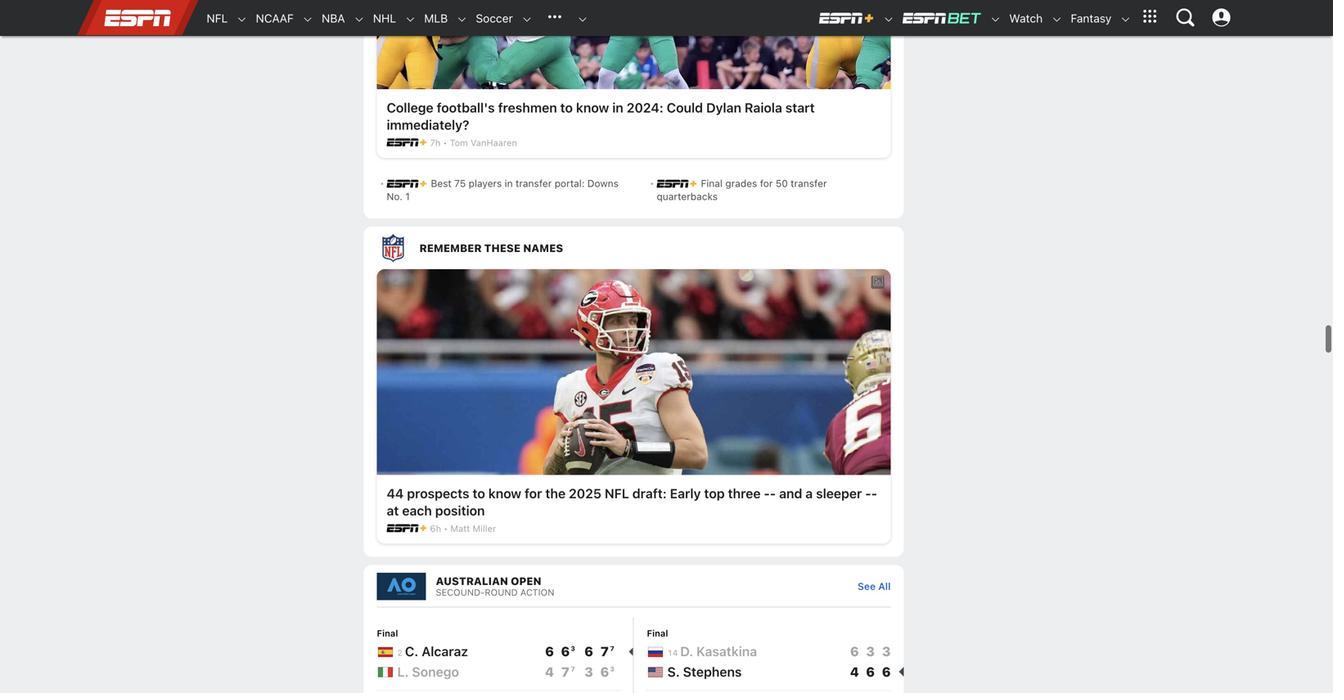 Task type: locate. For each thing, give the bounding box(es) containing it.
to right freshmen
[[560, 100, 573, 116]]

in inside college football's freshmen to know in 2024: could dylan raiola start immediately?
[[612, 100, 623, 116]]

miller
[[473, 524, 496, 534]]

1 - from the left
[[764, 486, 770, 501]]

0 horizontal spatial know
[[488, 486, 521, 501]]

no.
[[387, 191, 403, 202]]

matt miller
[[450, 524, 496, 534]]

these
[[484, 242, 521, 254]]

know inside college football's freshmen to know in 2024: could dylan raiola start immediately?
[[576, 100, 609, 116]]

in right players
[[505, 178, 513, 189]]

final
[[701, 178, 723, 189], [377, 628, 398, 639], [647, 628, 668, 639]]

2 4 from the left
[[850, 664, 859, 680]]

1 horizontal spatial know
[[576, 100, 609, 116]]

2 horizontal spatial final
[[701, 178, 723, 189]]

quarterbacks
[[657, 191, 718, 202]]

50
[[776, 178, 788, 189]]

freshmen
[[498, 100, 557, 116]]

1 horizontal spatial in
[[612, 100, 623, 116]]

action
[[520, 587, 554, 598]]

1 vertical spatial to
[[473, 486, 485, 501]]

2 transfer from the left
[[791, 178, 827, 189]]

in
[[612, 100, 623, 116], [505, 178, 513, 189]]

position
[[435, 503, 485, 519]]

4
[[545, 664, 554, 680], [850, 664, 859, 680]]

prospects
[[407, 486, 469, 501]]

final up 2
[[377, 628, 398, 639]]

6
[[545, 644, 554, 659], [561, 644, 570, 659], [584, 644, 593, 659], [850, 644, 859, 659], [600, 664, 609, 680], [866, 664, 875, 680], [882, 664, 891, 680]]

know left 2024: on the left of page
[[576, 100, 609, 116]]

0 horizontal spatial 4
[[545, 664, 554, 680]]

nfl link
[[198, 1, 228, 36]]

0 horizontal spatial transfer
[[516, 178, 552, 189]]

4 7 7
[[545, 664, 575, 680]]

for left the
[[525, 486, 542, 501]]

sonego
[[412, 664, 459, 680]]

4 down 6 6 3
[[545, 664, 554, 680]]

draft:
[[632, 486, 667, 501]]

1 4 from the left
[[545, 664, 554, 680]]

to inside college football's freshmen to know in 2024: could dylan raiola start immediately?
[[560, 100, 573, 116]]

round
[[485, 587, 518, 598]]

0 vertical spatial in
[[612, 100, 623, 116]]

for
[[760, 178, 773, 189], [525, 486, 542, 501]]

1 vertical spatial in
[[505, 178, 513, 189]]

tom
[[450, 138, 468, 148]]

see all link
[[858, 581, 891, 592]]

to
[[560, 100, 573, 116], [473, 486, 485, 501]]

remember
[[419, 242, 482, 254]]

grades
[[725, 178, 757, 189]]

7h
[[430, 138, 441, 148]]

soccer
[[476, 11, 513, 25]]

sleeper
[[816, 486, 862, 501]]

3
[[866, 644, 875, 659], [882, 644, 891, 659], [571, 645, 575, 652], [584, 664, 593, 680], [610, 665, 615, 673]]

each
[[402, 503, 432, 519]]

3 6 3
[[584, 664, 615, 680]]

mlb
[[424, 11, 448, 25]]

nfl
[[207, 11, 228, 25], [605, 486, 629, 501]]

3 for 6 3 3
[[882, 644, 891, 659]]

1 horizontal spatial for
[[760, 178, 773, 189]]

ncaaf
[[256, 11, 294, 25]]

transfer for in
[[516, 178, 552, 189]]

players
[[469, 178, 502, 189]]

nfl right 2025
[[605, 486, 629, 501]]

for left '50'
[[760, 178, 773, 189]]

in left 2024: on the left of page
[[612, 100, 623, 116]]

tom vanhaaren
[[450, 138, 517, 148]]

1 vertical spatial nfl
[[605, 486, 629, 501]]

4 down 6 3 3
[[850, 664, 859, 680]]

0 horizontal spatial for
[[525, 486, 542, 501]]

know inside 44 prospects to know for the 2025 nfl draft: early top three -- and a sleeper -- at each position
[[488, 486, 521, 501]]

1 vertical spatial know
[[488, 486, 521, 501]]

0 vertical spatial for
[[760, 178, 773, 189]]

l. sonego
[[397, 664, 459, 680]]

7
[[600, 644, 609, 659], [610, 645, 615, 652], [561, 664, 570, 680], [571, 665, 575, 673]]

d.
[[680, 644, 693, 659]]

1 horizontal spatial final
[[647, 628, 668, 639]]

3 inside '3 6 3'
[[610, 665, 615, 673]]

know
[[576, 100, 609, 116], [488, 486, 521, 501]]

3 inside 6 6 3
[[571, 645, 575, 652]]

1 horizontal spatial nfl
[[605, 486, 629, 501]]

could
[[667, 100, 703, 116]]

transfer right '50'
[[791, 178, 827, 189]]

final for c. alcaraz
[[377, 628, 398, 639]]

immediately?
[[387, 117, 469, 133]]

nba
[[322, 11, 345, 25]]

fantasy link
[[1063, 1, 1112, 36]]

0 vertical spatial know
[[576, 100, 609, 116]]

0 vertical spatial nfl
[[207, 11, 228, 25]]

0 horizontal spatial final
[[377, 628, 398, 639]]

1 horizontal spatial transfer
[[791, 178, 827, 189]]

nfl left ncaaf link
[[207, 11, 228, 25]]

0 vertical spatial to
[[560, 100, 573, 116]]

transfer
[[516, 178, 552, 189], [791, 178, 827, 189]]

s. stephens
[[667, 664, 742, 680]]

transfer inside the final grades for 50 transfer quarterbacks
[[791, 178, 827, 189]]

alcaraz
[[422, 644, 468, 659]]

4 6 6
[[850, 664, 891, 680]]

0 horizontal spatial nfl
[[207, 11, 228, 25]]

open
[[511, 575, 541, 587]]

final up 14
[[647, 628, 668, 639]]

final grades for 50 transfer quarterbacks
[[657, 178, 827, 202]]

final up quarterbacks
[[701, 178, 723, 189]]

transfer left portal:
[[516, 178, 552, 189]]

1 transfer from the left
[[516, 178, 552, 189]]

college
[[387, 100, 434, 116]]

stephens
[[683, 664, 742, 680]]

0 horizontal spatial to
[[473, 486, 485, 501]]

-
[[764, 486, 770, 501], [770, 486, 776, 501], [865, 486, 871, 501], [871, 486, 877, 501]]

6 6 3
[[545, 644, 575, 659]]

1 vertical spatial for
[[525, 486, 542, 501]]

s.
[[667, 664, 680, 680]]

a
[[806, 486, 813, 501]]

75
[[454, 178, 466, 189]]

to up position
[[473, 486, 485, 501]]

1 horizontal spatial 4
[[850, 664, 859, 680]]

mlb link
[[416, 1, 448, 36]]

transfer inside best 75 players in transfer portal: downs no. 1
[[516, 178, 552, 189]]

soccer link
[[468, 1, 513, 36]]

best
[[431, 178, 452, 189]]

3 - from the left
[[865, 486, 871, 501]]

know up miller
[[488, 486, 521, 501]]

0 horizontal spatial in
[[505, 178, 513, 189]]

australian
[[436, 575, 508, 587]]

14
[[667, 648, 678, 658]]

1 horizontal spatial to
[[560, 100, 573, 116]]

fantasy
[[1071, 11, 1112, 25]]



Task type: describe. For each thing, give the bounding box(es) containing it.
football's
[[437, 100, 495, 116]]

portal:
[[555, 178, 585, 189]]

2 - from the left
[[770, 486, 776, 501]]

3 for 6 6 3
[[571, 645, 575, 652]]

australian open secound-round action
[[436, 575, 554, 598]]

d. kasatkina
[[680, 644, 757, 659]]

2
[[397, 648, 403, 658]]

see all
[[858, 581, 891, 592]]

4 for 4 7 7
[[545, 664, 554, 680]]

final inside the final grades for 50 transfer quarterbacks
[[701, 178, 723, 189]]

watch
[[1009, 11, 1043, 25]]

vanhaaren
[[471, 138, 517, 148]]

7 inside 4 7 7
[[571, 665, 575, 673]]

college football's freshmen to know in 2024: could dylan raiola start immediately?
[[387, 100, 815, 133]]

downs
[[587, 178, 619, 189]]

see
[[858, 581, 876, 592]]

6 3 3
[[850, 644, 891, 659]]

the
[[545, 486, 566, 501]]

7 inside 6 7 7
[[610, 645, 615, 652]]

nhl link
[[365, 1, 396, 36]]

for inside 44 prospects to know for the 2025 nfl draft: early top three -- and a sleeper -- at each position
[[525, 486, 542, 501]]

kasatkina
[[697, 644, 757, 659]]

6h
[[430, 524, 441, 534]]

for inside the final grades for 50 transfer quarterbacks
[[760, 178, 773, 189]]

nfl inside 44 prospects to know for the 2025 nfl draft: early top three -- and a sleeper -- at each position
[[605, 486, 629, 501]]

2025
[[569, 486, 601, 501]]

ncaaf link
[[248, 1, 294, 36]]

c. alcaraz
[[405, 644, 468, 659]]

nhl
[[373, 11, 396, 25]]

three
[[728, 486, 761, 501]]

watch link
[[1001, 1, 1043, 36]]

matt
[[450, 524, 470, 534]]

2024:
[[627, 100, 664, 116]]

best 75 players in transfer portal: downs no. 1 link
[[387, 171, 634, 209]]

transfer for 50
[[791, 178, 827, 189]]

c.
[[405, 644, 418, 659]]

6 7 7
[[584, 644, 615, 659]]

dylan
[[706, 100, 741, 116]]

to inside 44 prospects to know for the 2025 nfl draft: early top three -- and a sleeper -- at each position
[[473, 486, 485, 501]]

top
[[704, 486, 725, 501]]

names
[[523, 242, 563, 254]]

l.
[[397, 664, 409, 680]]

final for d. kasatkina
[[647, 628, 668, 639]]

at
[[387, 503, 399, 519]]

nba link
[[314, 1, 345, 36]]

remember these names
[[419, 242, 563, 254]]

44
[[387, 486, 404, 501]]

start
[[786, 100, 815, 116]]

and
[[779, 486, 802, 501]]

raiola
[[745, 100, 782, 116]]

all
[[878, 581, 891, 592]]

4 for 4 6 6
[[850, 664, 859, 680]]

4 - from the left
[[871, 486, 877, 501]]

final grades for 50 transfer quarterbacks link
[[657, 171, 888, 209]]

3 for 3 6 3
[[610, 665, 615, 673]]

early
[[670, 486, 701, 501]]

secound-
[[436, 587, 485, 598]]

44 prospects to know for the 2025 nfl draft: early top three -- and a sleeper -- at each position
[[387, 486, 877, 519]]

best 75 players in transfer portal: downs no. 1
[[387, 178, 619, 202]]

in inside best 75 players in transfer portal: downs no. 1
[[505, 178, 513, 189]]

1
[[405, 191, 410, 202]]



Task type: vqa. For each thing, say whether or not it's contained in the screenshot.
'26-' to the middle
no



